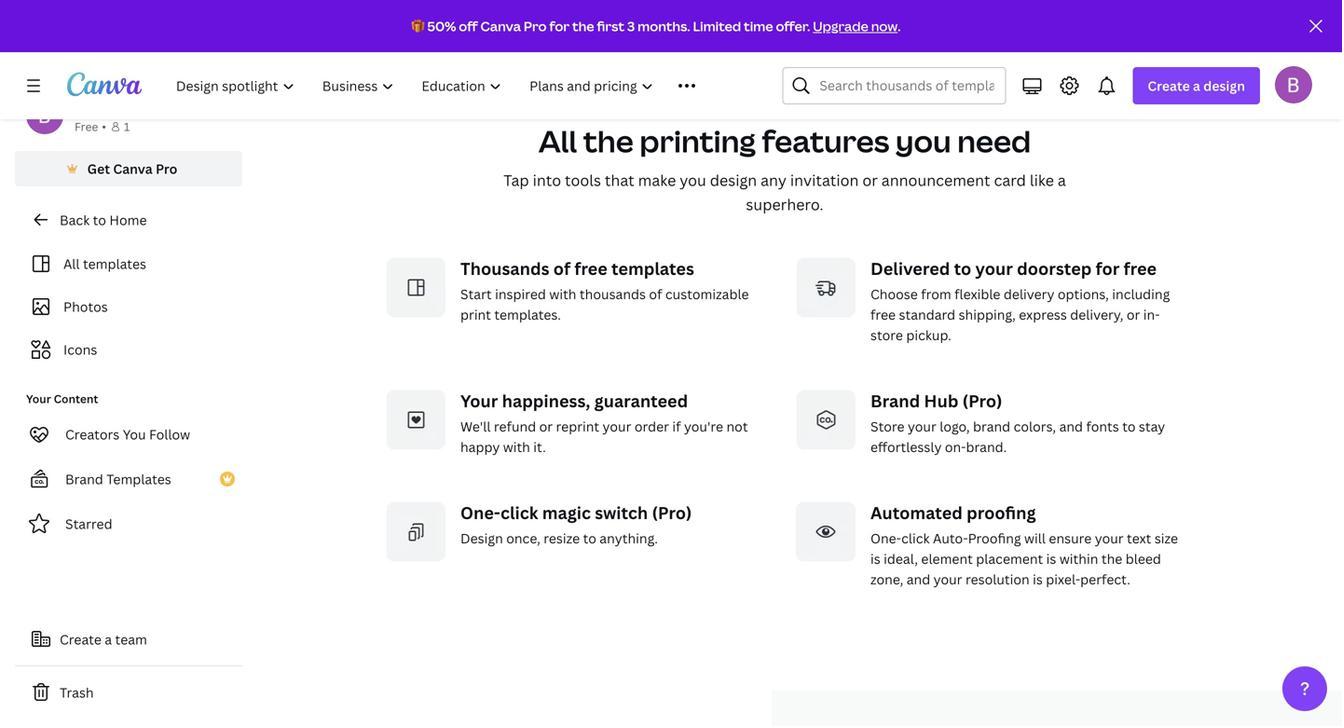 Task type: locate. For each thing, give the bounding box(es) containing it.
in-
[[1144, 306, 1160, 323]]

templates
[[106, 470, 171, 488]]

templates inside thousands of free templates start inspired with thousands of customizable print templates.
[[612, 257, 694, 280]]

2 vertical spatial a
[[105, 631, 112, 648]]

brand.
[[966, 438, 1007, 456]]

2 vertical spatial or
[[539, 417, 553, 435]]

create inside button
[[60, 631, 101, 648]]

0 horizontal spatial all
[[63, 255, 80, 273]]

trash link
[[15, 674, 242, 711]]

icons link
[[26, 332, 231, 367]]

guaranteed
[[594, 390, 688, 412]]

click up once,
[[501, 501, 538, 524]]

1 vertical spatial canva
[[113, 160, 153, 178]]

brand templates
[[65, 470, 171, 488]]

and
[[1060, 417, 1083, 435], [907, 570, 931, 588]]

0 vertical spatial brand
[[871, 390, 920, 412]]

months.
[[638, 17, 690, 35]]

1 vertical spatial with
[[503, 438, 530, 456]]

including
[[1112, 285, 1170, 303]]

all inside the all templates link
[[63, 255, 80, 273]]

0 vertical spatial all
[[539, 121, 577, 161]]

1 horizontal spatial brand
[[871, 390, 920, 412]]

zone,
[[871, 570, 904, 588]]

your for happiness,
[[461, 390, 498, 412]]

0 horizontal spatial is
[[871, 550, 881, 568]]

or right 'invitation'
[[863, 170, 878, 190]]

1 horizontal spatial a
[[1058, 170, 1066, 190]]

with up templates.
[[549, 285, 577, 303]]

bob builder image
[[1275, 66, 1313, 103]]

happiness,
[[502, 390, 590, 412]]

0 vertical spatial for
[[549, 17, 570, 35]]

1 vertical spatial create
[[60, 631, 101, 648]]

0 horizontal spatial pro
[[156, 160, 177, 178]]

creators you follow link
[[15, 416, 242, 453]]

0 vertical spatial click
[[501, 501, 538, 524]]

0 vertical spatial one-
[[461, 501, 501, 524]]

2 horizontal spatial templates
[[787, 5, 851, 22]]

design
[[1204, 77, 1245, 95], [710, 170, 757, 190]]

it.
[[533, 438, 546, 456]]

one- up ideal,
[[871, 529, 902, 547]]

hub
[[924, 390, 959, 412]]

2 horizontal spatial or
[[1127, 306, 1140, 323]]

0 vertical spatial a
[[1193, 77, 1201, 95]]

fonts
[[1086, 417, 1119, 435]]

team
[[115, 631, 147, 648]]

0 horizontal spatial free
[[575, 257, 608, 280]]

brand hub (pro) store your logo, brand colors, and fonts to stay effortlessly on-brand.
[[871, 390, 1165, 456]]

design left bob builder icon
[[1204, 77, 1245, 95]]

and inside brand hub (pro) store your logo, brand colors, and fonts to stay effortlessly on-brand.
[[1060, 417, 1083, 435]]

0 vertical spatial and
[[1060, 417, 1083, 435]]

click up ideal,
[[902, 529, 930, 547]]

a inside button
[[105, 631, 112, 648]]

1 horizontal spatial for
[[1096, 257, 1120, 280]]

2 horizontal spatial is
[[1047, 550, 1057, 568]]

1 vertical spatial you
[[680, 170, 706, 190]]

with down refund
[[503, 438, 530, 456]]

pro
[[524, 17, 547, 35], [156, 160, 177, 178]]

0 horizontal spatial a
[[105, 631, 112, 648]]

0 horizontal spatial templates
[[83, 255, 146, 273]]

text
[[1127, 529, 1152, 547]]

is up zone,
[[871, 550, 881, 568]]

1 vertical spatial (pro)
[[652, 501, 692, 524]]

(pro)
[[963, 390, 1003, 412], [652, 501, 692, 524]]

Search search field
[[820, 68, 994, 103]]

0 horizontal spatial one-
[[461, 501, 501, 524]]

a inside dropdown button
[[1193, 77, 1201, 95]]

1 vertical spatial or
[[1127, 306, 1140, 323]]

0 vertical spatial (pro)
[[963, 390, 1003, 412]]

all inside all the printing features you need tap into tools that make you design any invitation or announcement card like a superhero.
[[539, 121, 577, 161]]

🎁 50% off canva pro for the first 3 months. limited time offer. upgrade now .
[[412, 17, 901, 35]]

brand for hub
[[871, 390, 920, 412]]

0 horizontal spatial click
[[501, 501, 538, 524]]

0 horizontal spatial and
[[907, 570, 931, 588]]

offer.
[[776, 17, 810, 35]]

0 horizontal spatial (pro)
[[652, 501, 692, 524]]

1 vertical spatial and
[[907, 570, 931, 588]]

for left first
[[549, 17, 570, 35]]

one- inside one-click magic switch (pro) design once, resize to anything.
[[461, 501, 501, 524]]

0 vertical spatial the
[[572, 17, 594, 35]]

for up options, in the top of the page
[[1096, 257, 1120, 280]]

brand up store on the right
[[871, 390, 920, 412]]

perfect.
[[1081, 570, 1131, 588]]

free up thousands
[[575, 257, 608, 280]]

1 vertical spatial design
[[710, 170, 757, 190]]

create a design
[[1148, 77, 1245, 95]]

browse
[[719, 5, 766, 22]]

(pro) inside brand hub (pro) store your logo, brand colors, and fonts to stay effortlessly on-brand.
[[963, 390, 1003, 412]]

1 horizontal spatial templates
[[612, 257, 694, 280]]

brand for templates
[[65, 470, 103, 488]]

your for content
[[26, 391, 51, 406]]

delivered to your doorstep for free image
[[796, 258, 856, 317]]

all down back
[[63, 255, 80, 273]]

your
[[461, 390, 498, 412], [26, 391, 51, 406]]

or
[[863, 170, 878, 190], [1127, 306, 1140, 323], [539, 417, 553, 435]]

0 vertical spatial you
[[896, 121, 951, 161]]

(pro) up anything.
[[652, 501, 692, 524]]

into
[[533, 170, 561, 190]]

all up into
[[539, 121, 577, 161]]

0 horizontal spatial or
[[539, 417, 553, 435]]

the left first
[[572, 17, 594, 35]]

1 vertical spatial click
[[902, 529, 930, 547]]

2 horizontal spatial a
[[1193, 77, 1201, 95]]

free up "store"
[[871, 306, 896, 323]]

0 horizontal spatial of
[[554, 257, 571, 280]]

one- up design
[[461, 501, 501, 524]]

pickup.
[[906, 326, 952, 344]]

1 vertical spatial for
[[1096, 257, 1120, 280]]

1 vertical spatial pro
[[156, 160, 177, 178]]

to inside delivered to your doorstep for free choose from flexible delivery options, including free standard shipping, express delivery, or in- store pickup.
[[954, 257, 972, 280]]

create
[[1148, 77, 1190, 95], [60, 631, 101, 648]]

1 horizontal spatial click
[[902, 529, 930, 547]]

canva inside get canva pro button
[[113, 160, 153, 178]]

brand inside 'link'
[[65, 470, 103, 488]]

is left 'pixel-'
[[1033, 570, 1043, 588]]

0 horizontal spatial canva
[[113, 160, 153, 178]]

1 horizontal spatial or
[[863, 170, 878, 190]]

pro inside button
[[156, 160, 177, 178]]

templates inside 'browse all templates' link
[[787, 5, 851, 22]]

automated
[[871, 501, 963, 524]]

a for team
[[105, 631, 112, 648]]

1 horizontal spatial one-
[[871, 529, 902, 547]]

canva
[[481, 17, 521, 35], [113, 160, 153, 178]]

with
[[549, 285, 577, 303], [503, 438, 530, 456]]

refund
[[494, 417, 536, 435]]

size
[[1155, 529, 1178, 547]]

1 horizontal spatial and
[[1060, 417, 1083, 435]]

pro up back to home link
[[156, 160, 177, 178]]

1 horizontal spatial design
[[1204, 77, 1245, 95]]

1 horizontal spatial with
[[549, 285, 577, 303]]

0 horizontal spatial with
[[503, 438, 530, 456]]

your inside your happiness, guaranteed we'll refund or reprint your order if you're not happy with it.
[[461, 390, 498, 412]]

element
[[921, 550, 973, 568]]

you up announcement
[[896, 121, 951, 161]]

top level navigation element
[[164, 67, 738, 104], [164, 67, 738, 104]]

1 horizontal spatial canva
[[481, 17, 521, 35]]

the inside all the printing features you need tap into tools that make you design any invitation or announcement card like a superhero.
[[583, 121, 634, 161]]

or left in-
[[1127, 306, 1140, 323]]

a inside all the printing features you need tap into tools that make you design any invitation or announcement card like a superhero.
[[1058, 170, 1066, 190]]

1 vertical spatial the
[[583, 121, 634, 161]]

(pro) up brand
[[963, 390, 1003, 412]]

time
[[744, 17, 773, 35]]

1 horizontal spatial all
[[539, 121, 577, 161]]

1 horizontal spatial create
[[1148, 77, 1190, 95]]

0 horizontal spatial your
[[26, 391, 51, 406]]

all templates link
[[26, 246, 231, 282]]

0 horizontal spatial design
[[710, 170, 757, 190]]

we'll
[[461, 417, 491, 435]]

the up "perfect."
[[1102, 550, 1123, 568]]

brand up starred
[[65, 470, 103, 488]]

0 vertical spatial design
[[1204, 77, 1245, 95]]

1 vertical spatial of
[[649, 285, 662, 303]]

None search field
[[782, 67, 1006, 104]]

flexible
[[955, 285, 1001, 303]]

1 vertical spatial one-
[[871, 529, 902, 547]]

canva right get
[[113, 160, 153, 178]]

first
[[597, 17, 625, 35]]

brand hub (pro) image
[[796, 390, 856, 450]]

design inside create a design dropdown button
[[1204, 77, 1245, 95]]

1 vertical spatial brand
[[65, 470, 103, 488]]

to up flexible
[[954, 257, 972, 280]]

your up flexible
[[976, 257, 1013, 280]]

0 vertical spatial with
[[549, 285, 577, 303]]

a
[[1193, 77, 1201, 95], [1058, 170, 1066, 190], [105, 631, 112, 648]]

card
[[994, 170, 1026, 190]]

3
[[627, 17, 635, 35]]

your left the content
[[26, 391, 51, 406]]

a for design
[[1193, 77, 1201, 95]]

your up effortlessly
[[908, 417, 937, 435]]

canva right off
[[481, 17, 521, 35]]

your up we'll
[[461, 390, 498, 412]]

to right resize
[[583, 529, 597, 547]]

•
[[102, 119, 106, 134]]

announcement
[[882, 170, 990, 190]]

0 horizontal spatial for
[[549, 17, 570, 35]]

free up including at the right top of the page
[[1124, 257, 1157, 280]]

to inside brand hub (pro) store your logo, brand colors, and fonts to stay effortlessly on-brand.
[[1123, 417, 1136, 435]]

is
[[871, 550, 881, 568], [1047, 550, 1057, 568], [1033, 570, 1043, 588]]

to right back
[[93, 211, 106, 229]]

click inside automated proofing one-click auto-proofing will ensure your text size is ideal, element placement is within the bleed zone, and your resolution is pixel-perfect.
[[902, 529, 930, 547]]

design left any
[[710, 170, 757, 190]]

and left fonts in the right bottom of the page
[[1060, 417, 1083, 435]]

tools
[[565, 170, 601, 190]]

the up that
[[583, 121, 634, 161]]

all templates
[[63, 255, 146, 273]]

1 horizontal spatial your
[[461, 390, 498, 412]]

0 horizontal spatial create
[[60, 631, 101, 648]]

starred
[[65, 515, 112, 533]]

superhero.
[[746, 194, 824, 214]]

0 vertical spatial pro
[[524, 17, 547, 35]]

create for create a team
[[60, 631, 101, 648]]

to left stay
[[1123, 417, 1136, 435]]

2 vertical spatial the
[[1102, 550, 1123, 568]]

brand templates link
[[15, 461, 242, 498]]

your left the order at the left of the page
[[603, 417, 631, 435]]

brand inside brand hub (pro) store your logo, brand colors, and fonts to stay effortlessly on-brand.
[[871, 390, 920, 412]]

delivered to your doorstep for free choose from flexible delivery options, including free standard shipping, express delivery, or in- store pickup.
[[871, 257, 1170, 344]]

all
[[539, 121, 577, 161], [63, 255, 80, 273]]

1 horizontal spatial pro
[[524, 17, 547, 35]]

free
[[75, 119, 98, 134]]

and down ideal,
[[907, 570, 931, 588]]

templates inside the all templates link
[[83, 255, 146, 273]]

1 horizontal spatial (pro)
[[963, 390, 1003, 412]]

create inside dropdown button
[[1148, 77, 1190, 95]]

you
[[896, 121, 951, 161], [680, 170, 706, 190]]

0 vertical spatial or
[[863, 170, 878, 190]]

inspired
[[495, 285, 546, 303]]

colors,
[[1014, 417, 1056, 435]]

your left the text
[[1095, 529, 1124, 547]]

pixel-
[[1046, 570, 1081, 588]]

start
[[461, 285, 492, 303]]

or up it.
[[539, 417, 553, 435]]

automated proofing image
[[796, 502, 856, 562]]

1 vertical spatial a
[[1058, 170, 1066, 190]]

1 horizontal spatial of
[[649, 285, 662, 303]]

or inside all the printing features you need tap into tools that make you design any invitation or announcement card like a superhero.
[[863, 170, 878, 190]]

your happiness, guaranteed image
[[386, 390, 446, 450]]

0 vertical spatial canva
[[481, 17, 521, 35]]

0 horizontal spatial brand
[[65, 470, 103, 488]]

home
[[109, 211, 147, 229]]

click
[[501, 501, 538, 524], [902, 529, 930, 547]]

is up 'pixel-'
[[1047, 550, 1057, 568]]

0 horizontal spatial you
[[680, 170, 706, 190]]

for inside delivered to your doorstep for free choose from flexible delivery options, including free standard shipping, express delivery, or in- store pickup.
[[1096, 257, 1120, 280]]

free
[[575, 257, 608, 280], [1124, 257, 1157, 280], [871, 306, 896, 323]]

0 vertical spatial create
[[1148, 77, 1190, 95]]

store
[[871, 326, 903, 344]]

creators you follow
[[65, 426, 190, 443]]

pro right off
[[524, 17, 547, 35]]

1 vertical spatial all
[[63, 255, 80, 273]]

you right make
[[680, 170, 706, 190]]



Task type: describe. For each thing, give the bounding box(es) containing it.
from
[[921, 285, 952, 303]]

all for the
[[539, 121, 577, 161]]

the inside automated proofing one-click auto-proofing will ensure your text size is ideal, element placement is within the bleed zone, and your resolution is pixel-perfect.
[[1102, 550, 1123, 568]]

click inside one-click magic switch (pro) design once, resize to anything.
[[501, 501, 538, 524]]

2 horizontal spatial free
[[1124, 257, 1157, 280]]

with inside your happiness, guaranteed we'll refund or reprint your order if you're not happy with it.
[[503, 438, 530, 456]]

choose
[[871, 285, 918, 303]]

1 horizontal spatial free
[[871, 306, 896, 323]]

delivery
[[1004, 285, 1055, 303]]

thousands of free templates image
[[386, 258, 446, 317]]

your inside your happiness, guaranteed we'll refund or reprint your order if you're not happy with it.
[[603, 417, 631, 435]]

create for create a design
[[1148, 77, 1190, 95]]

50%
[[427, 17, 456, 35]]

printing
[[640, 121, 756, 161]]

switch
[[595, 501, 648, 524]]

all for templates
[[63, 255, 80, 273]]

all the printing features you need tap into tools that make you design any invitation or announcement card like a superhero.
[[504, 121, 1066, 214]]

get canva pro
[[87, 160, 177, 178]]

starred link
[[15, 505, 242, 543]]

to inside one-click magic switch (pro) design once, resize to anything.
[[583, 529, 597, 547]]

your inside delivered to your doorstep for free choose from flexible delivery options, including free standard shipping, express delivery, or in- store pickup.
[[976, 257, 1013, 280]]

1 horizontal spatial is
[[1033, 570, 1043, 588]]

logo,
[[940, 417, 970, 435]]

free •
[[75, 119, 106, 134]]

that
[[605, 170, 635, 190]]

your happiness, guaranteed we'll refund or reprint your order if you're not happy with it.
[[461, 390, 748, 456]]

all
[[769, 5, 784, 22]]

upgrade
[[813, 17, 869, 35]]

creators
[[65, 426, 120, 443]]

placement
[[976, 550, 1043, 568]]

off
[[459, 17, 478, 35]]

if
[[673, 417, 681, 435]]

or inside delivered to your doorstep for free choose from flexible delivery options, including free standard shipping, express delivery, or in- store pickup.
[[1127, 306, 1140, 323]]

not
[[727, 417, 748, 435]]

1 horizontal spatial you
[[896, 121, 951, 161]]

your down the element
[[934, 570, 963, 588]]

templates.
[[494, 306, 561, 323]]

store
[[871, 417, 905, 435]]

customizable
[[665, 285, 749, 303]]

order
[[635, 417, 669, 435]]

will
[[1025, 529, 1046, 547]]

doorstep
[[1017, 257, 1092, 280]]

thousands
[[580, 285, 646, 303]]

content
[[54, 391, 98, 406]]

design inside all the printing features you need tap into tools that make you design any invitation or announcement card like a superhero.
[[710, 170, 757, 190]]

tap
[[504, 170, 529, 190]]

standard
[[899, 306, 956, 323]]

or inside your happiness, guaranteed we'll refund or reprint your order if you're not happy with it.
[[539, 417, 553, 435]]

now
[[871, 17, 898, 35]]

with inside thousands of free templates start inspired with thousands of customizable print templates.
[[549, 285, 577, 303]]

back
[[60, 211, 90, 229]]

and inside automated proofing one-click auto-proofing will ensure your text size is ideal, element placement is within the bleed zone, and your resolution is pixel-perfect.
[[907, 570, 931, 588]]

happy
[[461, 438, 500, 456]]

back to home link
[[15, 201, 242, 239]]

features
[[762, 121, 890, 161]]

once,
[[506, 529, 541, 547]]

create a design button
[[1133, 67, 1260, 104]]

any
[[761, 170, 787, 190]]

need
[[958, 121, 1031, 161]]

you're
[[684, 417, 723, 435]]

free inside thousands of free templates start inspired with thousands of customizable print templates.
[[575, 257, 608, 280]]

print
[[461, 306, 491, 323]]

shipping,
[[959, 306, 1016, 323]]

back to home
[[60, 211, 147, 229]]

follow
[[149, 426, 190, 443]]

one- inside automated proofing one-click auto-proofing will ensure your text size is ideal, element placement is within the bleed zone, and your resolution is pixel-perfect.
[[871, 529, 902, 547]]

resolution
[[966, 570, 1030, 588]]

your content
[[26, 391, 98, 406]]

on-
[[945, 438, 966, 456]]

brand
[[973, 417, 1011, 435]]

one-click magic switch (pro) design once, resize to anything.
[[461, 501, 692, 547]]

icons
[[63, 341, 97, 358]]

bleed
[[1126, 550, 1161, 568]]

delivered
[[871, 257, 950, 280]]

effortlessly
[[871, 438, 942, 456]]

thousands
[[461, 257, 550, 280]]

trash
[[60, 684, 94, 701]]

(pro) inside one-click magic switch (pro) design once, resize to anything.
[[652, 501, 692, 524]]

0 vertical spatial of
[[554, 257, 571, 280]]

1
[[124, 119, 130, 134]]

within
[[1060, 550, 1099, 568]]

create a team
[[60, 631, 147, 648]]

ensure
[[1049, 529, 1092, 547]]

magic
[[542, 501, 591, 524]]

one-click magic switch (pro) image
[[386, 502, 446, 562]]

delivery,
[[1070, 306, 1124, 323]]

create a team button
[[15, 621, 242, 658]]

browse all templates link
[[704, 0, 866, 32]]

reprint
[[556, 417, 600, 435]]

limited
[[693, 17, 741, 35]]

thousands of free templates start inspired with thousands of customizable print templates.
[[461, 257, 749, 323]]

your inside brand hub (pro) store your logo, brand colors, and fonts to stay effortlessly on-brand.
[[908, 417, 937, 435]]

photos link
[[26, 289, 231, 324]]

make
[[638, 170, 676, 190]]

express
[[1019, 306, 1067, 323]]

browse all templates
[[719, 5, 851, 22]]



Task type: vqa. For each thing, say whether or not it's contained in the screenshot.


